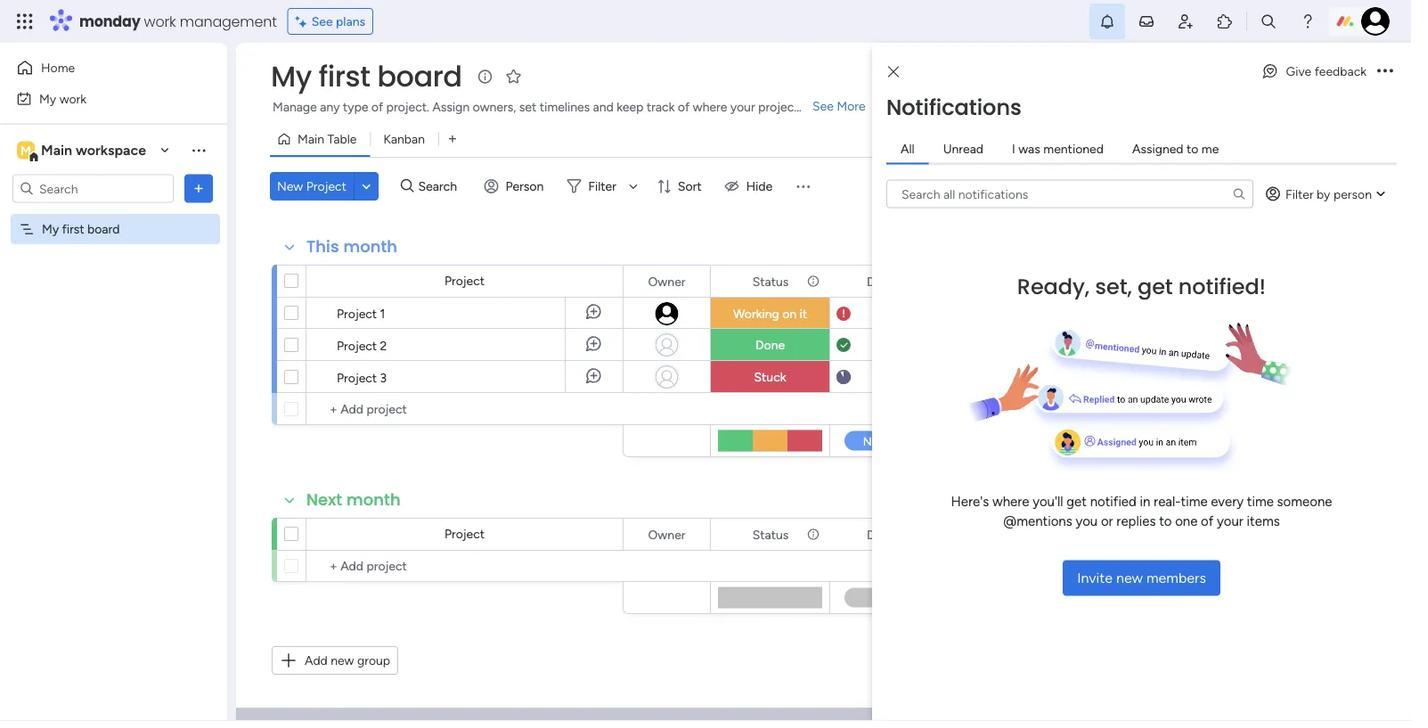 Task type: vqa. For each thing, say whether or not it's contained in the screenshot.
get inside Here's where you'll get notified in real-time every time someone @mentions you or replies to one of your items
yes



Task type: describe. For each thing, give the bounding box(es) containing it.
of inside here's where you'll get notified in real-time every time someone @mentions you or replies to one of your items
[[1202, 513, 1214, 529]]

see for see more
[[813, 98, 834, 114]]

dapulse integrations image
[[1055, 132, 1069, 146]]

filter for filter
[[589, 179, 617, 194]]

1 inside button
[[1327, 69, 1333, 84]]

manage
[[273, 99, 317, 115]]

1 horizontal spatial my first board
[[271, 57, 462, 96]]

notes for second 'notes' field from the bottom
[[1125, 274, 1159, 289]]

here's
[[952, 493, 990, 509]]

invite / 1
[[1285, 69, 1333, 84]]

medium
[[995, 369, 1040, 385]]

add view image
[[449, 133, 456, 146]]

dialog containing notifications
[[873, 43, 1412, 721]]

i
[[1013, 141, 1016, 156]]

Search in workspace field
[[37, 178, 149, 199]]

new project
[[277, 179, 347, 194]]

help image
[[1300, 12, 1317, 30]]

see more
[[813, 98, 866, 114]]

every
[[1212, 493, 1244, 509]]

working
[[734, 306, 780, 321]]

home
[[41, 60, 75, 75]]

project inside 'button'
[[306, 179, 347, 194]]

main workspace
[[41, 142, 146, 159]]

1 + add project text field from the top
[[316, 398, 615, 420]]

assigned to me
[[1133, 141, 1220, 156]]

assign
[[433, 99, 470, 115]]

add new group
[[305, 653, 391, 668]]

add to favorites image
[[505, 67, 523, 85]]

new project button
[[270, 172, 354, 201]]

2 date from the top
[[893, 527, 918, 542]]

stuck
[[755, 369, 787, 385]]

2 due date from the top
[[867, 527, 918, 542]]

this month
[[307, 235, 398, 258]]

any
[[320, 99, 340, 115]]

work for my
[[59, 91, 87, 106]]

your inside here's where you'll get notified in real-time every time someone @mentions you or replies to one of your items
[[1218, 513, 1244, 529]]

My first board field
[[267, 57, 467, 96]]

mentioned
[[1044, 141, 1104, 156]]

or
[[1102, 513, 1114, 529]]

1 due date field from the top
[[863, 271, 922, 291]]

project 3
[[337, 370, 387, 385]]

1 horizontal spatial first
[[319, 57, 370, 96]]

m
[[21, 143, 31, 158]]

2 priority field from the top
[[993, 525, 1042, 544]]

search everything image
[[1260, 12, 1278, 30]]

1 horizontal spatial get
[[1138, 271, 1174, 301]]

john smith image
[[1362, 7, 1391, 36]]

group
[[357, 653, 391, 668]]

main table button
[[270, 125, 370, 153]]

status for column information icon
[[753, 274, 789, 289]]

new for members
[[1117, 570, 1144, 587]]

month for next month
[[347, 488, 401, 511]]

replies
[[1117, 513, 1157, 529]]

2 time from the left
[[1248, 493, 1275, 509]]

i was mentioned
[[1013, 141, 1104, 156]]

add new group button
[[272, 646, 399, 675]]

here's where you'll get notified in real-time every time someone @mentions you or replies to one of your items
[[952, 493, 1333, 529]]

/
[[1320, 69, 1324, 84]]

filter by person button
[[1258, 180, 1398, 208]]

options image
[[190, 180, 208, 197]]

by
[[1318, 186, 1331, 201]]

more
[[837, 98, 866, 114]]

was
[[1019, 141, 1041, 156]]

1 horizontal spatial to
[[1187, 141, 1199, 156]]

due for 1st due date field from the bottom of the page
[[867, 527, 890, 542]]

angle down image
[[362, 180, 371, 193]]

where inside here's where you'll get notified in real-time every time someone @mentions you or replies to one of your items
[[993, 493, 1030, 509]]

menu image
[[794, 177, 812, 195]]

1 notes field from the top
[[1121, 271, 1164, 291]]

to inside here's where you'll get notified in real-time every time someone @mentions you or replies to one of your items
[[1160, 513, 1173, 529]]

0 horizontal spatial where
[[693, 99, 728, 115]]

table
[[328, 131, 357, 147]]

This month field
[[302, 235, 402, 259]]

my inside list box
[[42, 222, 59, 237]]

plans
[[336, 14, 366, 29]]

workspace options image
[[190, 141, 208, 159]]

show board description image
[[475, 68, 496, 86]]

status field for column information image
[[748, 525, 794, 544]]

person
[[506, 179, 544, 194]]

meeting
[[1105, 339, 1148, 353]]

person
[[1334, 186, 1373, 201]]

$100
[[1254, 307, 1280, 321]]

person button
[[477, 172, 555, 201]]

working on it
[[734, 306, 808, 321]]

it
[[800, 306, 808, 321]]

stands.
[[802, 99, 842, 115]]

1 priority field from the top
[[993, 271, 1042, 291]]

2
[[380, 338, 387, 353]]

my work button
[[11, 84, 192, 113]]

my work
[[39, 91, 87, 106]]

items
[[1248, 513, 1281, 529]]

Next month field
[[302, 488, 405, 512]]

filter button
[[560, 172, 644, 201]]

ready, set, get notified!
[[1018, 271, 1267, 301]]

workspace
[[76, 142, 146, 159]]

Search field
[[414, 174, 468, 199]]

2 due date field from the top
[[863, 525, 922, 544]]

notifications
[[887, 92, 1022, 122]]

type
[[343, 99, 369, 115]]

filter by person
[[1286, 186, 1373, 201]]

set,
[[1096, 271, 1133, 301]]

filter for filter by person
[[1286, 186, 1314, 201]]

see for see plans
[[312, 14, 333, 29]]

someone
[[1278, 493, 1333, 509]]

project
[[759, 99, 799, 115]]

integrate
[[1076, 131, 1127, 147]]

$500
[[1253, 370, 1281, 385]]

and
[[593, 99, 614, 115]]

status field for column information icon
[[748, 271, 794, 291]]

column information image
[[807, 527, 821, 542]]

see more link
[[811, 97, 868, 115]]

owners,
[[473, 99, 517, 115]]

sort
[[678, 179, 702, 194]]

1 time from the left
[[1182, 493, 1208, 509]]

priority for 2nd the priority "field" from the top of the page
[[998, 527, 1037, 542]]

budget for 1st budget field
[[1247, 274, 1287, 289]]



Task type: locate. For each thing, give the bounding box(es) containing it.
due right column information icon
[[867, 274, 890, 289]]

notes up "meeting notes"
[[1125, 274, 1159, 289]]

get
[[1138, 271, 1174, 301], [1067, 493, 1087, 509]]

2 status field from the top
[[748, 525, 794, 544]]

1 vertical spatial my first board
[[42, 222, 120, 237]]

3
[[380, 370, 387, 385]]

2 budget from the top
[[1247, 527, 1287, 542]]

filter inside button
[[1286, 186, 1314, 201]]

1 vertical spatial first
[[62, 222, 84, 237]]

my first board up "type"
[[271, 57, 462, 96]]

owner
[[648, 274, 686, 289], [648, 527, 686, 542]]

your down every
[[1218, 513, 1244, 529]]

priority
[[998, 274, 1037, 289], [998, 527, 1037, 542]]

board inside list box
[[87, 222, 120, 237]]

1 horizontal spatial main
[[298, 131, 324, 147]]

management
[[180, 11, 277, 31]]

my down home
[[39, 91, 56, 106]]

to down real-
[[1160, 513, 1173, 529]]

notes for first 'notes' field from the bottom
[[1125, 527, 1159, 542]]

main for main workspace
[[41, 142, 72, 159]]

Due date field
[[863, 271, 922, 291], [863, 525, 922, 544]]

1 vertical spatial budget
[[1247, 527, 1287, 542]]

invite for invite / 1
[[1285, 69, 1316, 84]]

feedback
[[1315, 64, 1367, 79]]

None search field
[[887, 180, 1254, 208]]

1 budget from the top
[[1247, 274, 1287, 289]]

to left me
[[1187, 141, 1199, 156]]

time up one in the bottom right of the page
[[1182, 493, 1208, 509]]

0 horizontal spatial new
[[331, 653, 354, 668]]

options image
[[1378, 65, 1394, 78]]

board down search in workspace field
[[87, 222, 120, 237]]

workspace selection element
[[17, 140, 149, 163]]

2 horizontal spatial of
[[1202, 513, 1214, 529]]

my first board
[[271, 57, 462, 96], [42, 222, 120, 237]]

0 horizontal spatial board
[[87, 222, 120, 237]]

0 horizontal spatial work
[[59, 91, 87, 106]]

1 horizontal spatial of
[[678, 99, 690, 115]]

status left column information image
[[753, 527, 789, 542]]

timelines
[[540, 99, 590, 115]]

1 vertical spatial due date field
[[863, 525, 922, 544]]

month for this month
[[344, 235, 398, 258]]

1 horizontal spatial invite
[[1285, 69, 1316, 84]]

project 1
[[337, 306, 385, 321]]

see inside "button"
[[312, 14, 333, 29]]

0 vertical spatial your
[[731, 99, 756, 115]]

Budget field
[[1242, 271, 1292, 291], [1242, 525, 1292, 544]]

0 horizontal spatial 1
[[380, 306, 385, 321]]

owner for first owner field from the top of the page
[[648, 274, 686, 289]]

0 vertical spatial notes field
[[1121, 271, 1164, 291]]

board up project.
[[377, 57, 462, 96]]

Status field
[[748, 271, 794, 291], [748, 525, 794, 544]]

sort button
[[650, 172, 713, 201]]

1 date from the top
[[893, 274, 918, 289]]

0 vertical spatial owner field
[[644, 271, 690, 291]]

status field up working on it
[[748, 271, 794, 291]]

budget up $100
[[1247, 274, 1287, 289]]

dialog
[[873, 43, 1412, 721]]

first inside list box
[[62, 222, 84, 237]]

first up "type"
[[319, 57, 370, 96]]

set
[[520, 99, 537, 115]]

1 vertical spatial invite
[[1078, 570, 1113, 587]]

give feedback
[[1287, 64, 1367, 79]]

+ Add project text field
[[316, 398, 615, 420], [316, 555, 615, 577]]

0 horizontal spatial invite
[[1078, 570, 1113, 587]]

1 horizontal spatial 1
[[1327, 69, 1333, 84]]

0 vertical spatial get
[[1138, 271, 1174, 301]]

my first board inside list box
[[42, 222, 120, 237]]

notes field up "meeting notes"
[[1121, 271, 1164, 291]]

on
[[783, 306, 797, 321]]

where right track on the top of page
[[693, 99, 728, 115]]

month right "this"
[[344, 235, 398, 258]]

Search all notifications search field
[[887, 180, 1254, 208]]

1 owner field from the top
[[644, 271, 690, 291]]

0 vertical spatial status
[[753, 274, 789, 289]]

of
[[372, 99, 383, 115], [678, 99, 690, 115], [1202, 513, 1214, 529]]

filter inside popup button
[[589, 179, 617, 194]]

main for main table
[[298, 131, 324, 147]]

1 horizontal spatial new
[[1117, 570, 1144, 587]]

status for column information image
[[753, 527, 789, 542]]

invite left /
[[1285, 69, 1316, 84]]

2 + add project text field from the top
[[316, 555, 615, 577]]

new for group
[[331, 653, 354, 668]]

1 vertical spatial status field
[[748, 525, 794, 544]]

0 horizontal spatial main
[[41, 142, 72, 159]]

notes
[[1151, 339, 1180, 353]]

2 priority from the top
[[998, 527, 1037, 542]]

1 vertical spatial owner field
[[644, 525, 690, 544]]

0 vertical spatial board
[[377, 57, 462, 96]]

v2 search image
[[401, 176, 414, 196]]

see left plans
[[312, 14, 333, 29]]

budget for 2nd budget field from the top of the page
[[1247, 527, 1287, 542]]

monday work management
[[79, 11, 277, 31]]

give
[[1287, 64, 1312, 79]]

add
[[305, 653, 328, 668]]

time up items
[[1248, 493, 1275, 509]]

1 vertical spatial priority
[[998, 527, 1037, 542]]

0 horizontal spatial time
[[1182, 493, 1208, 509]]

give feedback button
[[1255, 57, 1375, 86]]

invite inside invite / 1 button
[[1285, 69, 1316, 84]]

main
[[298, 131, 324, 147], [41, 142, 72, 159]]

one
[[1176, 513, 1198, 529]]

due right column information image
[[867, 527, 890, 542]]

month
[[344, 235, 398, 258], [347, 488, 401, 511]]

1 owner from the top
[[648, 274, 686, 289]]

inbox image
[[1138, 12, 1156, 30]]

0 horizontal spatial to
[[1160, 513, 1173, 529]]

new right add
[[331, 653, 354, 668]]

due for 1st due date field from the top of the page
[[867, 274, 890, 289]]

2 due from the top
[[867, 527, 890, 542]]

invite inside invite new members 'button'
[[1078, 570, 1113, 587]]

0 vertical spatial date
[[893, 274, 918, 289]]

main inside workspace selection element
[[41, 142, 72, 159]]

due date right column information icon
[[867, 274, 918, 289]]

status field left column information image
[[748, 525, 794, 544]]

main left "table"
[[298, 131, 324, 147]]

status up working on it
[[753, 274, 789, 289]]

notifications image
[[1099, 12, 1117, 30]]

done
[[756, 337, 785, 353]]

next
[[307, 488, 342, 511]]

0 vertical spatial priority
[[998, 274, 1037, 289]]

apps image
[[1217, 12, 1235, 30]]

1 vertical spatial priority field
[[993, 525, 1042, 544]]

arrow down image
[[623, 176, 644, 197]]

v2 overdue deadline image
[[837, 305, 851, 322]]

1 priority from the top
[[998, 274, 1037, 289]]

notified
[[1091, 493, 1137, 509]]

1 vertical spatial month
[[347, 488, 401, 511]]

1 vertical spatial your
[[1218, 513, 1244, 529]]

first down search in workspace field
[[62, 222, 84, 237]]

invite members image
[[1178, 12, 1195, 30]]

0 horizontal spatial filter
[[589, 179, 617, 194]]

0 vertical spatial 1
[[1327, 69, 1333, 84]]

invite new members
[[1078, 570, 1207, 587]]

1 vertical spatial budget field
[[1242, 525, 1292, 544]]

notes field down in
[[1121, 525, 1164, 544]]

1 budget field from the top
[[1242, 271, 1292, 291]]

0 vertical spatial where
[[693, 99, 728, 115]]

0 vertical spatial budget
[[1247, 274, 1287, 289]]

1 horizontal spatial see
[[813, 98, 834, 114]]

work right monday
[[144, 11, 176, 31]]

1 vertical spatial notes
[[1125, 527, 1159, 542]]

next month
[[307, 488, 401, 511]]

1 horizontal spatial filter
[[1286, 186, 1314, 201]]

search image
[[1233, 187, 1247, 201]]

1 vertical spatial where
[[993, 493, 1030, 509]]

budget field up $100
[[1242, 271, 1292, 291]]

1 vertical spatial due date
[[867, 527, 918, 542]]

0 vertical spatial see
[[312, 14, 333, 29]]

1 horizontal spatial time
[[1248, 493, 1275, 509]]

get up the you
[[1067, 493, 1087, 509]]

0 vertical spatial my first board
[[271, 57, 462, 96]]

$1,000
[[1249, 338, 1285, 353]]

due date field right column information image
[[863, 525, 922, 544]]

your left project
[[731, 99, 756, 115]]

main inside 'main table' button
[[298, 131, 324, 147]]

due
[[867, 274, 890, 289], [867, 527, 890, 542]]

where
[[693, 99, 728, 115], [993, 493, 1030, 509]]

1 right /
[[1327, 69, 1333, 84]]

status
[[753, 274, 789, 289], [753, 527, 789, 542]]

v2 done deadline image
[[837, 336, 851, 353]]

invite down the you
[[1078, 570, 1113, 587]]

1 vertical spatial + add project text field
[[316, 555, 615, 577]]

invite for invite new members
[[1078, 570, 1113, 587]]

notified!
[[1179, 271, 1267, 301]]

real-
[[1154, 493, 1182, 509]]

date
[[893, 274, 918, 289], [893, 527, 918, 542]]

1 status from the top
[[753, 274, 789, 289]]

0 vertical spatial to
[[1187, 141, 1199, 156]]

1 vertical spatial status
[[753, 527, 789, 542]]

of right track on the top of page
[[678, 99, 690, 115]]

notes down in
[[1125, 527, 1159, 542]]

1 horizontal spatial work
[[144, 11, 176, 31]]

1 vertical spatial new
[[331, 653, 354, 668]]

get inside here's where you'll get notified in real-time every time someone @mentions you or replies to one of your items
[[1067, 493, 1087, 509]]

workspace image
[[17, 140, 35, 160]]

1 vertical spatial due
[[867, 527, 890, 542]]

1 status field from the top
[[748, 271, 794, 291]]

2 status from the top
[[753, 527, 789, 542]]

1 vertical spatial owner
[[648, 527, 686, 542]]

budget down someone
[[1247, 527, 1287, 542]]

Owner field
[[644, 271, 690, 291], [644, 525, 690, 544]]

my up manage
[[271, 57, 312, 96]]

1 horizontal spatial your
[[1218, 513, 1244, 529]]

new
[[1117, 570, 1144, 587], [331, 653, 354, 668]]

you
[[1076, 513, 1098, 529]]

due date field right column information icon
[[863, 271, 922, 291]]

0 horizontal spatial get
[[1067, 493, 1087, 509]]

see plans
[[312, 14, 366, 29]]

monday
[[79, 11, 140, 31]]

1 due from the top
[[867, 274, 890, 289]]

0 horizontal spatial your
[[731, 99, 756, 115]]

0 vertical spatial work
[[144, 11, 176, 31]]

1
[[1327, 69, 1333, 84], [380, 306, 385, 321]]

0 vertical spatial status field
[[748, 271, 794, 291]]

1 vertical spatial 1
[[380, 306, 385, 321]]

1 vertical spatial to
[[1160, 513, 1173, 529]]

kanban
[[384, 131, 425, 147]]

invite new members button
[[1064, 560, 1221, 596]]

priority for first the priority "field"
[[998, 274, 1037, 289]]

2 budget field from the top
[[1242, 525, 1292, 544]]

1 vertical spatial notes field
[[1121, 525, 1164, 544]]

project.
[[387, 99, 430, 115]]

1 notes from the top
[[1125, 274, 1159, 289]]

kanban button
[[370, 125, 439, 153]]

where up @mentions
[[993, 493, 1030, 509]]

0 vertical spatial notes
[[1125, 274, 1159, 289]]

select product image
[[16, 12, 34, 30]]

0 vertical spatial + add project text field
[[316, 398, 615, 420]]

0 horizontal spatial my first board
[[42, 222, 120, 237]]

2 notes from the top
[[1125, 527, 1159, 542]]

1 horizontal spatial board
[[377, 57, 462, 96]]

in
[[1141, 493, 1151, 509]]

2 notes field from the top
[[1121, 525, 1164, 544]]

other
[[1127, 371, 1157, 385]]

owner for 1st owner field from the bottom
[[648, 527, 686, 542]]

0 vertical spatial due date field
[[863, 271, 922, 291]]

2 owner from the top
[[648, 527, 686, 542]]

1 vertical spatial board
[[87, 222, 120, 237]]

my down search in workspace field
[[42, 222, 59, 237]]

0 vertical spatial budget field
[[1242, 271, 1292, 291]]

all
[[901, 141, 915, 156]]

1 vertical spatial date
[[893, 527, 918, 542]]

invite
[[1285, 69, 1316, 84], [1078, 570, 1113, 587]]

0 vertical spatial invite
[[1285, 69, 1316, 84]]

1 vertical spatial work
[[59, 91, 87, 106]]

1 up 2
[[380, 306, 385, 321]]

0 vertical spatial month
[[344, 235, 398, 258]]

notes
[[1125, 274, 1159, 289], [1125, 527, 1159, 542]]

new inside 'button'
[[331, 653, 354, 668]]

budget
[[1247, 274, 1287, 289], [1247, 527, 1287, 542]]

you'll
[[1033, 493, 1064, 509]]

0 horizontal spatial of
[[372, 99, 383, 115]]

get right set,
[[1138, 271, 1174, 301]]

1 vertical spatial see
[[813, 98, 834, 114]]

manage any type of project. assign owners, set timelines and keep track of where your project stands.
[[273, 99, 842, 115]]

see plans button
[[288, 8, 374, 35]]

month right the next
[[347, 488, 401, 511]]

my inside button
[[39, 91, 56, 106]]

board
[[377, 57, 462, 96], [87, 222, 120, 237]]

0 vertical spatial new
[[1117, 570, 1144, 587]]

new left members
[[1117, 570, 1144, 587]]

0 horizontal spatial see
[[312, 14, 333, 29]]

work for monday
[[144, 11, 176, 31]]

due date right column information image
[[867, 527, 918, 542]]

work inside my work button
[[59, 91, 87, 106]]

Notes field
[[1121, 271, 1164, 291], [1121, 525, 1164, 544]]

budget field down someone
[[1242, 525, 1292, 544]]

new
[[277, 179, 303, 194]]

filter left by
[[1286, 186, 1314, 201]]

project
[[306, 179, 347, 194], [445, 273, 485, 288], [337, 306, 377, 321], [337, 338, 377, 353], [337, 370, 377, 385], [445, 526, 485, 542]]

hide
[[747, 179, 773, 194]]

main table
[[298, 131, 357, 147]]

0 vertical spatial first
[[319, 57, 370, 96]]

main right workspace image
[[41, 142, 72, 159]]

my first board list box
[[0, 210, 227, 485]]

my first board down search in workspace field
[[42, 222, 120, 237]]

of right "type"
[[372, 99, 383, 115]]

0 vertical spatial due
[[867, 274, 890, 289]]

see left more
[[813, 98, 834, 114]]

option
[[0, 213, 227, 217]]

column information image
[[807, 274, 821, 288]]

filter
[[589, 179, 617, 194], [1286, 186, 1314, 201]]

of right one in the bottom right of the page
[[1202, 513, 1214, 529]]

2 owner field from the top
[[644, 525, 690, 544]]

new inside 'button'
[[1117, 570, 1144, 587]]

unread
[[944, 141, 984, 156]]

members
[[1147, 570, 1207, 587]]

0 horizontal spatial first
[[62, 222, 84, 237]]

0 vertical spatial owner
[[648, 274, 686, 289]]

0 vertical spatial due date
[[867, 274, 918, 289]]

hide button
[[718, 172, 784, 201]]

work down home
[[59, 91, 87, 106]]

meeting notes
[[1105, 339, 1180, 353]]

1 vertical spatial get
[[1067, 493, 1087, 509]]

1 due date from the top
[[867, 274, 918, 289]]

Priority field
[[993, 271, 1042, 291], [993, 525, 1042, 544]]

track
[[647, 99, 675, 115]]

1 horizontal spatial where
[[993, 493, 1030, 509]]

filter left arrow down icon
[[589, 179, 617, 194]]

to
[[1187, 141, 1199, 156], [1160, 513, 1173, 529]]

0 vertical spatial priority field
[[993, 271, 1042, 291]]

me
[[1202, 141, 1220, 156]]



